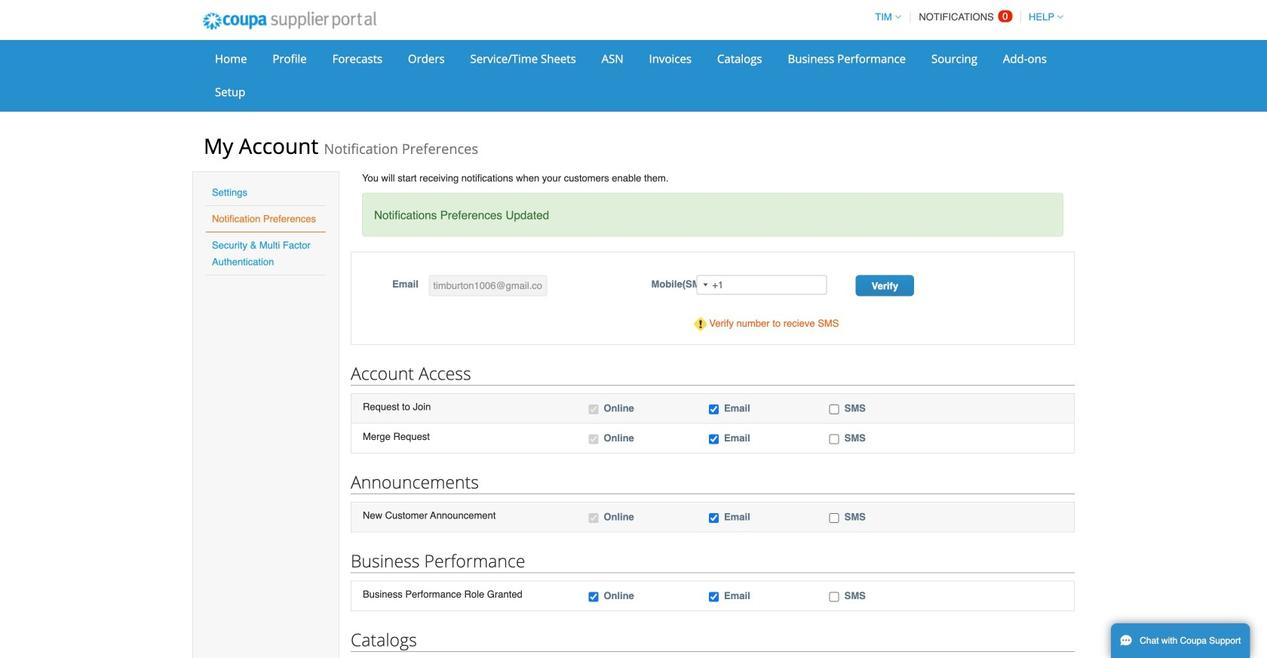 Task type: describe. For each thing, give the bounding box(es) containing it.
+1 201-555-0123 text field
[[697, 275, 827, 295]]

Telephone country code field
[[698, 276, 713, 294]]



Task type: vqa. For each thing, say whether or not it's contained in the screenshot.
Sourcing
no



Task type: locate. For each thing, give the bounding box(es) containing it.
None text field
[[429, 275, 547, 296]]

navigation
[[869, 2, 1064, 32]]

telephone country code image
[[704, 283, 708, 286]]

None checkbox
[[589, 404, 599, 414], [830, 434, 840, 444], [589, 592, 599, 602], [709, 592, 719, 602], [830, 592, 840, 602], [589, 404, 599, 414], [830, 434, 840, 444], [589, 592, 599, 602], [709, 592, 719, 602], [830, 592, 840, 602]]

None checkbox
[[709, 404, 719, 414], [830, 404, 840, 414], [589, 434, 599, 444], [709, 434, 719, 444], [589, 513, 599, 523], [709, 513, 719, 523], [830, 513, 840, 523], [709, 404, 719, 414], [830, 404, 840, 414], [589, 434, 599, 444], [709, 434, 719, 444], [589, 513, 599, 523], [709, 513, 719, 523], [830, 513, 840, 523]]

coupa supplier portal image
[[192, 2, 387, 40]]



